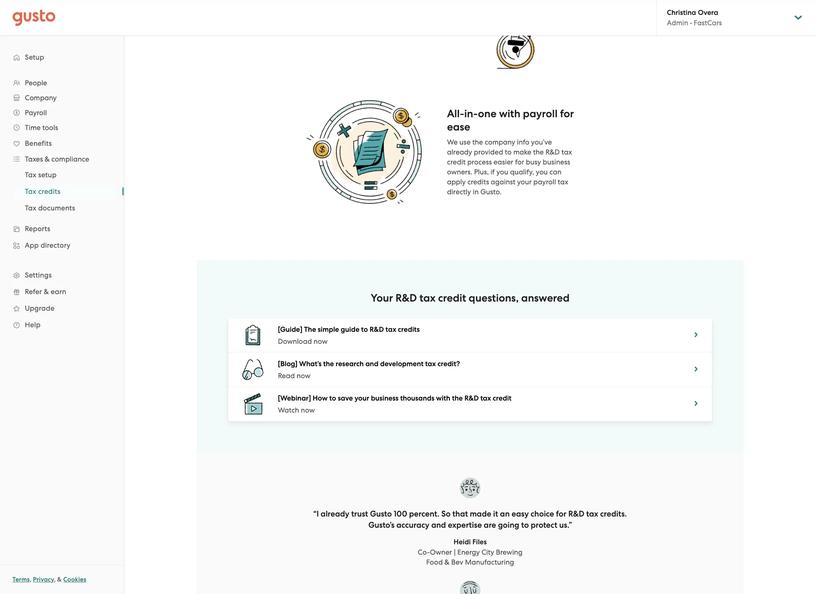 Task type: describe. For each thing, give the bounding box(es) containing it.
[blog] what's the research and development tax credit? read now
[[278, 360, 460, 380]]

"i
[[314, 509, 319, 519]]

gusto's
[[369, 521, 395, 530]]

app directory link
[[8, 238, 116, 253]]

food
[[427, 558, 443, 567]]

credits inside we use the company info you've already provided to make the r&d tax credit process easier for busy business owners. plus, if you qualify, you can apply credits against your payroll tax directly in gusto.
[[468, 178, 489, 186]]

and inside "i already trust gusto 100 percent. so that made it an easy choice for r&d tax credits. gusto's accuracy and expertise are going to protect us."
[[432, 521, 446, 530]]

against
[[491, 178, 516, 186]]

[webinar]
[[278, 394, 311, 403]]

app directory
[[25, 241, 70, 250]]

tax credits link
[[15, 184, 116, 199]]

tax inside "i already trust gusto 100 percent. so that made it an easy choice for r&d tax credits. gusto's accuracy and expertise are going to protect us."
[[587, 509, 599, 519]]

people button
[[8, 75, 116, 90]]

provided
[[474, 148, 504, 156]]

home image
[[12, 9, 56, 26]]

qualify,
[[511, 168, 535, 176]]

expertise
[[448, 521, 482, 530]]

plus,
[[474, 168, 489, 176]]

easier
[[494, 158, 514, 166]]

& inside dropdown button
[[45, 155, 50, 163]]

that
[[453, 509, 468, 519]]

compliance
[[51, 155, 89, 163]]

your inside [webinar] how to save your business thousands with the r&d tax credit watch now
[[355, 394, 370, 403]]

setup
[[38, 171, 57, 179]]

tax for tax credits
[[25, 187, 36, 196]]

bev
[[452, 558, 464, 567]]

the inside [webinar] how to save your business thousands with the r&d tax credit watch now
[[452, 394, 463, 403]]

help link
[[8, 318, 116, 332]]

guide
[[341, 325, 360, 334]]

[guide]
[[278, 325, 303, 334]]

app
[[25, 241, 39, 250]]

easy
[[512, 509, 529, 519]]

reports
[[25, 225, 50, 233]]

with inside all-in-one with payroll for ease
[[499, 107, 521, 120]]

2 you from the left
[[536, 168, 548, 176]]

admin
[[667, 19, 689, 27]]

setup link
[[8, 50, 116, 65]]

refer & earn
[[25, 288, 66, 296]]

credits.
[[601, 509, 627, 519]]

if
[[491, 168, 495, 176]]

your inside we use the company info you've already provided to make the r&d tax credit process easier for busy business owners. plus, if you qualify, you can apply credits against your payroll tax directly in gusto.
[[518, 178, 532, 186]]

payroll button
[[8, 105, 116, 120]]

overa
[[698, 8, 719, 17]]

the inside "[blog] what's the research and development tax credit? read now"
[[323, 360, 334, 369]]

refer
[[25, 288, 42, 296]]

earn
[[51, 288, 66, 296]]

it
[[494, 509, 499, 519]]

the down you've
[[534, 148, 544, 156]]

credit?
[[438, 360, 460, 369]]

2 preview of profile photo image from the top
[[460, 581, 481, 595]]

tools
[[42, 124, 58, 132]]

to inside the [guide] the simple guide to r&d tax credits download now
[[361, 325, 368, 334]]

read
[[278, 372, 295, 380]]

tax inside [webinar] how to save your business thousands with the r&d tax credit watch now
[[481, 394, 491, 403]]

credit inside [webinar] how to save your business thousands with the r&d tax credit watch now
[[493, 394, 512, 403]]

an
[[500, 509, 510, 519]]

taxes & compliance button
[[8, 152, 116, 167]]

taxes & compliance
[[25, 155, 89, 163]]

tax for tax documents
[[25, 204, 36, 212]]

for inside "i already trust gusto 100 percent. so that made it an easy choice for r&d tax credits. gusto's accuracy and expertise are going to protect us."
[[556, 509, 567, 519]]

one
[[478, 107, 497, 120]]

settings
[[25, 271, 52, 279]]

now for what's
[[297, 372, 311, 380]]

[blog]
[[278, 360, 298, 369]]

terms link
[[12, 576, 30, 584]]

1 , from the left
[[30, 576, 31, 584]]

upgrade link
[[8, 301, 116, 316]]

development
[[380, 360, 424, 369]]

energy
[[458, 548, 480, 557]]

payroll inside all-in-one with payroll for ease
[[523, 107, 558, 120]]

list containing tax setup
[[0, 167, 124, 216]]

credits inside gusto navigation element
[[38, 187, 60, 196]]

benefits link
[[8, 136, 116, 151]]

company button
[[8, 90, 116, 105]]

for inside all-in-one with payroll for ease
[[561, 107, 574, 120]]

& left earn
[[44, 288, 49, 296]]

privacy
[[33, 576, 54, 584]]

list containing people
[[0, 75, 124, 333]]

arrow right image for [webinar] how to save your business thousands with the r&d tax credit
[[693, 400, 700, 409]]

answered
[[522, 292, 570, 305]]

can
[[550, 168, 562, 176]]

questions,
[[469, 292, 519, 305]]

privacy link
[[33, 576, 54, 584]]

help
[[25, 321, 41, 329]]

percent.
[[409, 509, 440, 519]]

thousands
[[401, 394, 435, 403]]

gusto.
[[481, 188, 502, 196]]

what's
[[299, 360, 322, 369]]

are
[[484, 521, 497, 530]]

company
[[485, 138, 516, 146]]

all-in-one with payroll for ease
[[447, 107, 574, 133]]

refer & earn link
[[8, 284, 116, 299]]

heidi
[[454, 538, 471, 547]]

accuracy
[[397, 521, 430, 530]]

files
[[473, 538, 487, 547]]

co-
[[418, 548, 430, 557]]



Task type: vqa. For each thing, say whether or not it's contained in the screenshot.
credit to the top
yes



Task type: locate. For each thing, give the bounding box(es) containing it.
2 vertical spatial now
[[301, 406, 315, 415]]

0 vertical spatial and
[[366, 360, 379, 369]]

now inside "[blog] what's the research and development tax credit? read now"
[[297, 372, 311, 380]]

1 horizontal spatial you
[[536, 168, 548, 176]]

[guide] the simple guide to r&d tax credits download now
[[278, 325, 420, 346]]

1 horizontal spatial business
[[543, 158, 571, 166]]

1 vertical spatial now
[[297, 372, 311, 380]]

to inside we use the company info you've already provided to make the r&d tax credit process easier for busy business owners. plus, if you qualify, you can apply credits against your payroll tax directly in gusto.
[[505, 148, 512, 156]]

directly
[[447, 188, 471, 196]]

owner
[[430, 548, 452, 557]]

owners.
[[447, 168, 473, 176]]

credit
[[447, 158, 466, 166], [438, 292, 467, 305], [493, 394, 512, 403]]

& left cookies button
[[57, 576, 62, 584]]

2 vertical spatial credits
[[398, 325, 420, 334]]

r&d inside we use the company info you've already provided to make the r&d tax credit process easier for busy business owners. plus, if you qualify, you can apply credits against your payroll tax directly in gusto.
[[546, 148, 560, 156]]

business inside we use the company info you've already provided to make the r&d tax credit process easier for busy business owners. plus, if you qualify, you can apply credits against your payroll tax directly in gusto.
[[543, 158, 571, 166]]

100
[[394, 509, 408, 519]]

with right one
[[499, 107, 521, 120]]

credits inside the [guide] the simple guide to r&d tax credits download now
[[398, 325, 420, 334]]

0 vertical spatial tax
[[25, 171, 36, 179]]

1 vertical spatial with
[[436, 394, 451, 403]]

0 vertical spatial business
[[543, 158, 571, 166]]

and
[[366, 360, 379, 369], [432, 521, 446, 530]]

1 vertical spatial already
[[321, 509, 350, 519]]

upgrade
[[25, 304, 55, 313]]

0 vertical spatial with
[[499, 107, 521, 120]]

payroll up you've
[[523, 107, 558, 120]]

now down the what's
[[297, 372, 311, 380]]

your
[[371, 292, 393, 305]]

make
[[514, 148, 532, 156]]

tax
[[562, 148, 572, 156], [558, 178, 569, 186], [420, 292, 436, 305], [386, 325, 397, 334], [426, 360, 436, 369], [481, 394, 491, 403], [587, 509, 599, 519]]

2 vertical spatial credit
[[493, 394, 512, 403]]

to right guide
[[361, 325, 368, 334]]

you right if
[[497, 168, 509, 176]]

1 horizontal spatial ,
[[54, 576, 56, 584]]

ease
[[447, 121, 471, 133]]

[webinar] how to save your business thousands with the r&d tax credit watch now
[[278, 394, 512, 415]]

"i already trust gusto 100 percent. so that made it an easy choice for r&d tax credits. gusto's accuracy and expertise are going to protect us."
[[314, 509, 627, 530]]

with
[[499, 107, 521, 120], [436, 394, 451, 403]]

tax inside the [guide] the simple guide to r&d tax credits download now
[[386, 325, 397, 334]]

benefits
[[25, 139, 52, 148]]

process
[[468, 158, 492, 166]]

to right how
[[330, 394, 336, 403]]

with inside [webinar] how to save your business thousands with the r&d tax credit watch now
[[436, 394, 451, 403]]

0 horizontal spatial credits
[[38, 187, 60, 196]]

0 vertical spatial for
[[561, 107, 574, 120]]

credits up development
[[398, 325, 420, 334]]

& left bev
[[445, 558, 450, 567]]

, left cookies button
[[54, 576, 56, 584]]

to down "easy" on the right bottom of page
[[522, 521, 529, 530]]

cookies button
[[63, 575, 86, 585]]

already down use
[[447, 148, 473, 156]]

simple
[[318, 325, 339, 334]]

you down busy
[[536, 168, 548, 176]]

0 vertical spatial credit
[[447, 158, 466, 166]]

christina overa admin • fastcars
[[667, 8, 722, 27]]

1 vertical spatial your
[[355, 394, 370, 403]]

use
[[460, 138, 471, 146]]

0 horizontal spatial and
[[366, 360, 379, 369]]

gusto navigation element
[[0, 36, 124, 347]]

city
[[482, 548, 495, 557]]

& inside heidi files co-owner | energy city brewing food & bev manufacturing
[[445, 558, 450, 567]]

credit inside we use the company info you've already provided to make the r&d tax credit process easier for busy business owners. plus, if you qualify, you can apply credits against your payroll tax directly in gusto.
[[447, 158, 466, 166]]

tax down 'tax setup' on the top left of page
[[25, 187, 36, 196]]

to inside "i already trust gusto 100 percent. so that made it an easy choice for r&d tax credits. gusto's accuracy and expertise are going to protect us."
[[522, 521, 529, 530]]

business inside [webinar] how to save your business thousands with the r&d tax credit watch now
[[371, 394, 399, 403]]

protect
[[531, 521, 558, 530]]

now
[[314, 337, 328, 346], [297, 372, 311, 380], [301, 406, 315, 415]]

the right use
[[473, 138, 483, 146]]

to
[[505, 148, 512, 156], [361, 325, 368, 334], [330, 394, 336, 403], [522, 521, 529, 530]]

business up can
[[543, 158, 571, 166]]

tax credits
[[25, 187, 60, 196]]

2 , from the left
[[54, 576, 56, 584]]

r&d inside [webinar] how to save your business thousands with the r&d tax credit watch now
[[465, 394, 479, 403]]

0 vertical spatial your
[[518, 178, 532, 186]]

1 vertical spatial preview of profile photo image
[[460, 581, 481, 595]]

1 vertical spatial payroll
[[534, 178, 557, 186]]

1 vertical spatial credits
[[38, 187, 60, 196]]

info
[[517, 138, 530, 146]]

apply
[[447, 178, 466, 186]]

1 horizontal spatial and
[[432, 521, 446, 530]]

tax setup
[[25, 171, 57, 179]]

arrow right image down arrow right image
[[693, 400, 700, 409]]

0 horizontal spatial you
[[497, 168, 509, 176]]

tax inside "link"
[[25, 171, 36, 179]]

1 vertical spatial tax
[[25, 187, 36, 196]]

download
[[278, 337, 312, 346]]

1 horizontal spatial credits
[[398, 325, 420, 334]]

tax
[[25, 171, 36, 179], [25, 187, 36, 196], [25, 204, 36, 212]]

tax setup link
[[15, 167, 116, 182]]

2 tax from the top
[[25, 187, 36, 196]]

manufacturing
[[465, 558, 514, 567]]

settings link
[[8, 268, 116, 283]]

0 vertical spatial payroll
[[523, 107, 558, 120]]

time
[[25, 124, 41, 132]]

0 horizontal spatial business
[[371, 394, 399, 403]]

already inside "i already trust gusto 100 percent. so that made it an easy choice for r&d tax credits. gusto's accuracy and expertise are going to protect us."
[[321, 509, 350, 519]]

tax inside "[blog] what's the research and development tax credit? read now"
[[426, 360, 436, 369]]

documents
[[38, 204, 75, 212]]

1 horizontal spatial your
[[518, 178, 532, 186]]

and down so
[[432, 521, 446, 530]]

0 horizontal spatial already
[[321, 509, 350, 519]]

tax for tax setup
[[25, 171, 36, 179]]

directory
[[41, 241, 70, 250]]

taxes
[[25, 155, 43, 163]]

3 tax from the top
[[25, 204, 36, 212]]

2 arrow right image from the top
[[693, 400, 700, 409]]

and right research
[[366, 360, 379, 369]]

business left thousands
[[371, 394, 399, 403]]

list
[[0, 75, 124, 333], [0, 167, 124, 216]]

setup
[[25, 53, 44, 61]]

0 vertical spatial now
[[314, 337, 328, 346]]

0 vertical spatial credits
[[468, 178, 489, 186]]

your
[[518, 178, 532, 186], [355, 394, 370, 403]]

r&d inside the [guide] the simple guide to r&d tax credits download now
[[370, 325, 384, 334]]

now for the
[[314, 337, 328, 346]]

tax documents
[[25, 204, 75, 212]]

&
[[45, 155, 50, 163], [44, 288, 49, 296], [445, 558, 450, 567], [57, 576, 62, 584]]

arrow right image
[[693, 365, 700, 374]]

with right thousands
[[436, 394, 451, 403]]

0 horizontal spatial with
[[436, 394, 451, 403]]

time tools
[[25, 124, 58, 132]]

credits up the in
[[468, 178, 489, 186]]

your down the 'qualify,'
[[518, 178, 532, 186]]

the down credit?
[[452, 394, 463, 403]]

0 vertical spatial preview of profile photo image
[[460, 478, 481, 499]]

2 list from the top
[[0, 167, 124, 216]]

for
[[561, 107, 574, 120], [515, 158, 525, 166], [556, 509, 567, 519]]

r&d inside "i already trust gusto 100 percent. so that made it an easy choice for r&d tax credits. gusto's accuracy and expertise are going to protect us."
[[569, 509, 585, 519]]

0 horizontal spatial ,
[[30, 576, 31, 584]]

arrow right image for [guide] the simple guide to r&d tax credits
[[693, 331, 700, 340]]

tax down taxes
[[25, 171, 36, 179]]

already inside we use the company info you've already provided to make the r&d tax credit process easier for busy business owners. plus, if you qualify, you can apply credits against your payroll tax directly in gusto.
[[447, 148, 473, 156]]

payroll inside we use the company info you've already provided to make the r&d tax credit process easier for busy business owners. plus, if you qualify, you can apply credits against your payroll tax directly in gusto.
[[534, 178, 557, 186]]

to up easier
[[505, 148, 512, 156]]

& right taxes
[[45, 155, 50, 163]]

so
[[442, 509, 451, 519]]

research
[[336, 360, 364, 369]]

1 tax from the top
[[25, 171, 36, 179]]

1 vertical spatial for
[[515, 158, 525, 166]]

1 horizontal spatial already
[[447, 148, 473, 156]]

for inside we use the company info you've already provided to make the r&d tax credit process easier for busy business owners. plus, if you qualify, you can apply credits against your payroll tax directly in gusto.
[[515, 158, 525, 166]]

now inside [webinar] how to save your business thousands with the r&d tax credit watch now
[[301, 406, 315, 415]]

save
[[338, 394, 353, 403]]

now down simple
[[314, 337, 328, 346]]

2 vertical spatial tax
[[25, 204, 36, 212]]

payroll
[[25, 109, 47, 117]]

1 you from the left
[[497, 168, 509, 176]]

heidi files co-owner | energy city brewing food & bev manufacturing
[[418, 538, 523, 567]]

people
[[25, 79, 47, 87]]

in
[[473, 188, 479, 196]]

now down how
[[301, 406, 315, 415]]

the
[[304, 325, 316, 334]]

1 arrow right image from the top
[[693, 331, 700, 340]]

preview of profile photo image down bev
[[460, 581, 481, 595]]

trust
[[352, 509, 368, 519]]

to inside [webinar] how to save your business thousands with the r&d tax credit watch now
[[330, 394, 336, 403]]

2 horizontal spatial credits
[[468, 178, 489, 186]]

payroll down can
[[534, 178, 557, 186]]

time tools button
[[8, 120, 116, 135]]

arrow right image
[[693, 331, 700, 340], [693, 400, 700, 409]]

1 vertical spatial and
[[432, 521, 446, 530]]

going
[[498, 521, 520, 530]]

1 vertical spatial credit
[[438, 292, 467, 305]]

watch
[[278, 406, 299, 415]]

you've
[[532, 138, 552, 146]]

0 vertical spatial already
[[447, 148, 473, 156]]

|
[[454, 548, 456, 557]]

us."
[[560, 521, 572, 530]]

now inside the [guide] the simple guide to r&d tax credits download now
[[314, 337, 328, 346]]

arrow right image up arrow right image
[[693, 331, 700, 340]]

and inside "[blog] what's the research and development tax credit? read now"
[[366, 360, 379, 369]]

, left privacy 'link'
[[30, 576, 31, 584]]

1 list from the top
[[0, 75, 124, 333]]

0 vertical spatial arrow right image
[[693, 331, 700, 340]]

preview of profile photo image up that
[[460, 478, 481, 499]]

payroll
[[523, 107, 558, 120], [534, 178, 557, 186]]

0 horizontal spatial your
[[355, 394, 370, 403]]

•
[[691, 19, 693, 27]]

credits up the tax documents
[[38, 187, 60, 196]]

preview of profile photo image
[[460, 478, 481, 499], [460, 581, 481, 595]]

2 vertical spatial for
[[556, 509, 567, 519]]

your right save at the left bottom of page
[[355, 394, 370, 403]]

company
[[25, 94, 57, 102]]

credits
[[468, 178, 489, 186], [38, 187, 60, 196], [398, 325, 420, 334]]

1 preview of profile photo image from the top
[[460, 478, 481, 499]]

1 vertical spatial business
[[371, 394, 399, 403]]

already right "i
[[321, 509, 350, 519]]

1 vertical spatial arrow right image
[[693, 400, 700, 409]]

gusto
[[370, 509, 392, 519]]

made
[[470, 509, 492, 519]]

the right the what's
[[323, 360, 334, 369]]

tax down tax credits
[[25, 204, 36, 212]]

1 horizontal spatial with
[[499, 107, 521, 120]]



